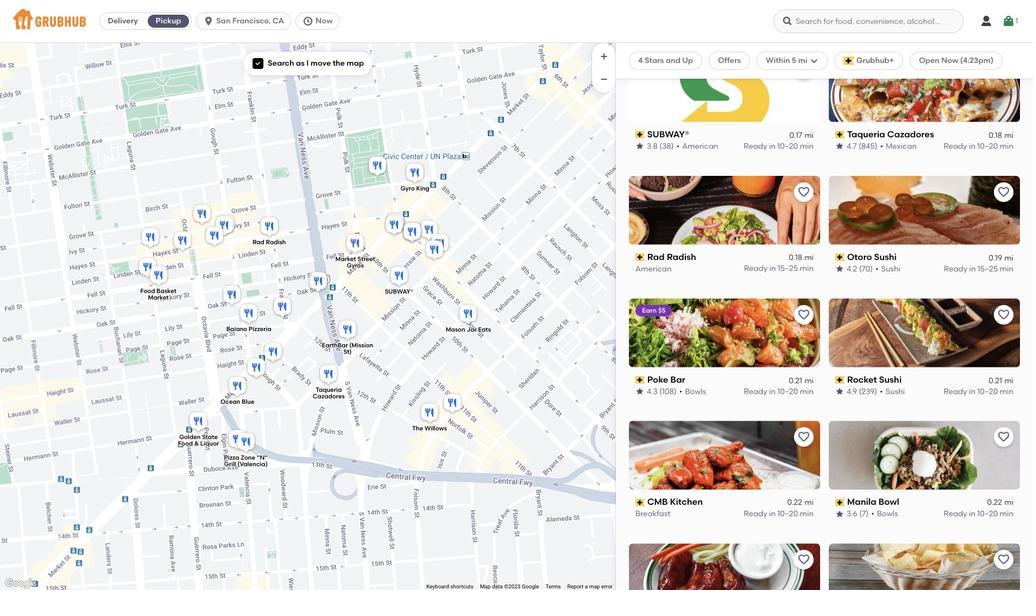 Task type: locate. For each thing, give the bounding box(es) containing it.
1 vertical spatial cazadores
[[313, 393, 345, 400]]

liquor
[[200, 440, 219, 447]]

0.18 for radish
[[789, 253, 802, 262]]

svg image inside now button
[[303, 16, 314, 27]]

subscription pass image
[[636, 131, 645, 139], [836, 131, 845, 139], [636, 254, 645, 261], [836, 254, 845, 261], [836, 376, 845, 384]]

0 vertical spatial market
[[336, 255, 356, 263]]

manila
[[847, 497, 877, 508]]

svg image inside 1 button
[[1003, 15, 1016, 28]]

0 horizontal spatial • bowls
[[680, 387, 706, 396]]

min for manila bowl
[[1000, 510, 1014, 519]]

1 vertical spatial taqueria
[[316, 387, 342, 394]]

3.8
[[647, 141, 658, 151]]

star icon image left '4.2'
[[836, 265, 844, 273]]

the italian homemade company image
[[272, 296, 293, 320]]

1 save this restaurant image from the top
[[798, 186, 811, 199]]

the
[[412, 425, 423, 432]]

0 vertical spatial american
[[682, 141, 719, 151]]

1 vertical spatial save this restaurant image
[[798, 308, 811, 321]]

1 15–25 from the left
[[778, 264, 798, 273]]

0 vertical spatial bowls
[[685, 387, 706, 396]]

earthbar (mission st)
[[322, 342, 373, 355]]

earn $5
[[642, 307, 666, 314]]

taqueria down earthbar
[[316, 387, 342, 394]]

grubhub plus flag logo image
[[843, 57, 854, 65]]

0 horizontal spatial 15–25
[[778, 264, 798, 273]]

0.18
[[989, 130, 1002, 140], [789, 253, 802, 262]]

0.21 for bar
[[789, 376, 802, 385]]

0 horizontal spatial cazadores
[[313, 393, 345, 400]]

1 horizontal spatial food
[[178, 440, 193, 447]]

earthbar (mission st) image
[[337, 319, 359, 343]]

rad right zero& hayes 'image' on the top
[[253, 239, 265, 246]]

2 0.22 from the left
[[987, 499, 1002, 508]]

4.3
[[647, 387, 658, 396]]

svg image inside san francisco, ca button
[[203, 16, 214, 27]]

0 horizontal spatial 0.18
[[789, 253, 802, 262]]

in for taqueria cazadores
[[969, 141, 976, 151]]

cadillac bar & grill image
[[401, 221, 423, 245]]

sushi right otoro
[[874, 252, 897, 262]]

0.22 for bowl
[[987, 499, 1002, 508]]

1 vertical spatial • bowls
[[872, 510, 898, 519]]

cazadores up the mexican
[[887, 129, 934, 139]]

• bowls down the bar in the right bottom of the page
[[680, 387, 706, 396]]

1 vertical spatial map
[[589, 584, 600, 590]]

ready in 15–25 min for otoro sushi
[[944, 264, 1014, 273]]

willows
[[425, 425, 447, 432]]

1 vertical spatial now
[[942, 56, 959, 65]]

ready in 10–20 min for cmb kitchen
[[744, 510, 814, 519]]

min for otoro sushi
[[1000, 264, 1014, 273]]

star icon image
[[636, 142, 644, 151], [836, 142, 844, 151], [836, 265, 844, 273], [636, 387, 644, 396], [836, 387, 844, 396], [836, 510, 844, 519]]

in
[[769, 141, 776, 151], [969, 141, 976, 151], [770, 264, 776, 273], [969, 264, 976, 273], [769, 387, 776, 396], [969, 387, 976, 396], [769, 510, 776, 519], [969, 510, 976, 519]]

eats
[[478, 326, 491, 333]]

in for otoro sushi
[[969, 264, 976, 273]]

1 horizontal spatial • bowls
[[872, 510, 898, 519]]

star icon image left 3.6
[[836, 510, 844, 519]]

taqueria for taqueria cazadores ocean blue
[[316, 387, 342, 394]]

0 horizontal spatial food
[[140, 288, 155, 295]]

taqueria inside the taqueria cazadores ocean blue
[[316, 387, 342, 394]]

0.22
[[787, 499, 802, 508], [987, 499, 1002, 508]]

• right (70)
[[876, 264, 879, 273]]

0 vertical spatial • sushi
[[876, 264, 901, 273]]

2 15–25 from the left
[[978, 264, 998, 273]]

rocket sushi image
[[246, 357, 267, 381]]

ready for rad radish
[[744, 264, 768, 273]]

• right the (38)
[[677, 141, 680, 151]]

0 horizontal spatial 0.22
[[787, 499, 802, 508]]

open now (4:23pm)
[[919, 56, 994, 65]]

now
[[316, 16, 333, 26], [942, 56, 959, 65]]

map
[[347, 59, 364, 68], [589, 584, 600, 590]]

• sushi for rocket sushi
[[880, 387, 905, 396]]

0 horizontal spatial bowls
[[685, 387, 706, 396]]

map right the
[[347, 59, 364, 68]]

svg image for san francisco, ca
[[203, 16, 214, 27]]

rocket sushi
[[847, 375, 902, 385]]

• bowls for bar
[[680, 387, 706, 396]]

0 vertical spatial subway®
[[647, 129, 689, 139]]

bowls down the bar in the right bottom of the page
[[685, 387, 706, 396]]

0 vertical spatial cazadores
[[887, 129, 934, 139]]

poke bar
[[647, 375, 686, 385]]

mi for poke
[[805, 376, 814, 385]]

(845)
[[859, 141, 878, 151]]

1 horizontal spatial ready in 15–25 min
[[944, 264, 1014, 273]]

plus icon image
[[599, 51, 610, 62]]

baiano pizzeria
[[226, 326, 272, 333]]

mi for cmb
[[805, 499, 814, 508]]

10–20
[[778, 141, 798, 151], [977, 141, 998, 151], [778, 387, 798, 396], [977, 387, 998, 396], [778, 510, 798, 519], [977, 510, 998, 519]]

svg image left search
[[255, 60, 261, 67]]

google
[[522, 584, 539, 590]]

now up the move
[[316, 16, 333, 26]]

in for rocket sushi
[[969, 387, 976, 396]]

rad up earn $5
[[647, 252, 665, 262]]

0 horizontal spatial 0.22 mi
[[787, 499, 814, 508]]

st)
[[344, 348, 352, 355]]

• right (239)
[[880, 387, 883, 396]]

1 horizontal spatial svg image
[[980, 15, 993, 28]]

cazadores for taqueria cazadores ocean blue
[[313, 393, 345, 400]]

i
[[307, 59, 309, 68]]

• down the bar in the right bottom of the page
[[680, 387, 683, 396]]

0 horizontal spatial ready in 15–25 min
[[744, 264, 814, 273]]

0 horizontal spatial map
[[347, 59, 364, 68]]

(108)
[[660, 387, 677, 396]]

4.9
[[847, 387, 857, 396]]

4.7 (845)
[[847, 141, 878, 151]]

10–20 for manila bowl
[[977, 510, 998, 519]]

radish
[[266, 239, 286, 246], [667, 252, 696, 262]]

0.17
[[790, 130, 802, 140]]

0 vertical spatial rad
[[253, 239, 265, 246]]

subscription pass image
[[636, 376, 645, 384], [636, 499, 645, 507], [836, 499, 845, 507]]

star icon image left 4.7
[[836, 142, 844, 151]]

star icon image left 3.8
[[636, 142, 644, 151]]

all star cafe image
[[424, 239, 445, 263]]

terms
[[546, 584, 561, 590]]

in for poke bar
[[769, 387, 776, 396]]

ready for otoro sushi
[[944, 264, 968, 273]]

star icon image left the 4.3
[[636, 387, 644, 396]]

v cafe image
[[442, 392, 463, 416]]

0 vertical spatial 0.18
[[989, 130, 1002, 140]]

svg image left 1 button
[[980, 15, 993, 28]]

up
[[682, 56, 693, 65]]

0.22 mi for manila bowl
[[987, 499, 1014, 508]]

save this restaurant image for 'kickin chicken wings logo'
[[798, 554, 811, 567]]

cmb kitchen image
[[385, 212, 406, 236]]

2 0.21 mi from the left
[[989, 376, 1014, 385]]

0 horizontal spatial radish
[[266, 239, 286, 246]]

0 horizontal spatial 0.21 mi
[[789, 376, 814, 385]]

earthbar
[[322, 342, 348, 349]]

2 0.22 mi from the left
[[987, 499, 1014, 508]]

0 horizontal spatial taqueria
[[316, 387, 342, 394]]

save this restaurant button for taqueria cazadores
[[994, 60, 1014, 79]]

1 horizontal spatial cazadores
[[887, 129, 934, 139]]

1 vertical spatial market
[[148, 294, 169, 301]]

4.9 (239)
[[847, 387, 877, 396]]

0 horizontal spatial 0.21
[[789, 376, 802, 385]]

ready in 10–20 min for subway®
[[744, 141, 814, 151]]

cazadores
[[887, 129, 934, 139], [313, 393, 345, 400]]

0 horizontal spatial svg image
[[255, 60, 261, 67]]

1 vertical spatial radish
[[667, 252, 696, 262]]

0 vertical spatial save this restaurant image
[[798, 186, 811, 199]]

rad
[[253, 239, 265, 246], [647, 252, 665, 262]]

• for otoro sushi
[[876, 264, 879, 273]]

pizza zone ''n'' grill (valencia) image
[[235, 431, 257, 455]]

1 ready in 15–25 min from the left
[[744, 264, 814, 273]]

grill
[[224, 461, 236, 468]]

1 0.21 mi from the left
[[789, 376, 814, 385]]

1 horizontal spatial american
[[682, 141, 719, 151]]

0 vertical spatial map
[[347, 59, 364, 68]]

gyro king
[[401, 185, 429, 192]]

3 save this restaurant image from the top
[[798, 554, 811, 567]]

1
[[1016, 16, 1018, 25]]

map right a
[[589, 584, 600, 590]]

&
[[194, 440, 199, 447]]

• for poke bar
[[680, 387, 683, 396]]

0.18 mi for taqueria cazadores
[[989, 130, 1014, 140]]

1 0.21 from the left
[[789, 376, 802, 385]]

5
[[792, 56, 797, 65]]

0.19 mi
[[989, 253, 1014, 262]]

1 horizontal spatial 0.21
[[989, 376, 1002, 385]]

(mission
[[349, 342, 373, 349]]

svg image for now
[[303, 16, 314, 27]]

1 0.22 mi from the left
[[787, 499, 814, 508]]

0 vertical spatial • bowls
[[680, 387, 706, 396]]

1 vertical spatial rad radish
[[647, 252, 696, 262]]

ready for poke bar
[[744, 387, 767, 396]]

radish inside map region
[[266, 239, 286, 246]]

subscription pass image for cmb kitchen
[[636, 499, 645, 507]]

1 vertical spatial bowls
[[877, 510, 898, 519]]

now inside button
[[316, 16, 333, 26]]

food
[[140, 288, 155, 295], [178, 440, 193, 447]]

in for manila bowl
[[969, 510, 976, 519]]

star icon image for poke bar
[[636, 387, 644, 396]]

market down food basket market image
[[148, 294, 169, 301]]

2 vertical spatial save this restaurant image
[[798, 554, 811, 567]]

subway® inside map region
[[385, 288, 414, 295]]

1 vertical spatial • sushi
[[880, 387, 905, 396]]

min for rad radish
[[800, 264, 814, 273]]

bowl
[[879, 497, 899, 508]]

map
[[480, 584, 491, 590]]

subscription pass image left poke
[[636, 376, 645, 384]]

food inside food basket market
[[140, 288, 155, 295]]

1 0.22 from the left
[[787, 499, 802, 508]]

food left &
[[178, 440, 193, 447]]

1 horizontal spatial subway®
[[647, 129, 689, 139]]

• right (7) on the right bottom of page
[[872, 510, 875, 519]]

1 horizontal spatial 0.22 mi
[[987, 499, 1014, 508]]

svg image
[[1003, 15, 1016, 28], [203, 16, 214, 27], [303, 16, 314, 27], [782, 16, 793, 27], [810, 57, 818, 65]]

2 save this restaurant image from the top
[[798, 308, 811, 321]]

sushi down otoro sushi
[[881, 264, 901, 273]]

save this restaurant button for otoro sushi
[[994, 182, 1014, 202]]

0 vertical spatial rad radish
[[253, 239, 286, 246]]

save this restaurant image for rocket sushi
[[997, 308, 1010, 321]]

report a map error
[[567, 584, 613, 590]]

food inside the willows golden state food & liquor pizza zone ''n'' grill (valencia)
[[178, 440, 193, 447]]

0 horizontal spatial now
[[316, 16, 333, 26]]

0 vertical spatial radish
[[266, 239, 286, 246]]

ready in 10–20 min for manila bowl
[[944, 510, 1014, 519]]

save this restaurant image
[[798, 63, 811, 76], [997, 63, 1010, 76], [997, 186, 1010, 199], [997, 308, 1010, 321], [798, 431, 811, 444], [997, 431, 1010, 444], [997, 554, 1010, 567]]

ready in 10–20 min for taqueria cazadores
[[944, 141, 1014, 151]]

nick's food image
[[262, 341, 284, 365]]

baiano pizzeria image
[[238, 302, 260, 326]]

0 vertical spatial svg image
[[980, 15, 993, 28]]

1 horizontal spatial 0.18
[[989, 130, 1002, 140]]

star icon image for taqueria cazadores
[[836, 142, 844, 151]]

svg image
[[980, 15, 993, 28], [255, 60, 261, 67]]

save this restaurant image for manila bowl
[[997, 431, 1010, 444]]

1 vertical spatial 0.18
[[789, 253, 802, 262]]

1 horizontal spatial 0.21 mi
[[989, 376, 1014, 385]]

american
[[682, 141, 719, 151], [636, 264, 672, 273]]

1 vertical spatial 0.18 mi
[[789, 253, 814, 262]]

2 0.21 from the left
[[989, 376, 1002, 385]]

food basket market image
[[148, 264, 169, 288]]

save this restaurant image for otoro sushi
[[997, 186, 1010, 199]]

0 horizontal spatial rad
[[253, 239, 265, 246]]

• for taqueria cazadores
[[880, 141, 883, 151]]

4.2
[[847, 264, 857, 273]]

google image
[[3, 577, 39, 591]]

3.6 (7)
[[847, 510, 869, 519]]

kickin chicken wings logo image
[[629, 544, 820, 591]]

rad radish image
[[259, 215, 280, 239]]

1 vertical spatial svg image
[[255, 60, 261, 67]]

subscription pass image up breakfast
[[636, 499, 645, 507]]

stars
[[645, 56, 664, 65]]

2 ready in 15–25 min from the left
[[944, 264, 1014, 273]]

mason jar eats image
[[457, 303, 479, 327]]

poke bar logo image
[[629, 299, 820, 368]]

0 vertical spatial now
[[316, 16, 333, 26]]

0.21 for sushi
[[989, 376, 1002, 385]]

0 horizontal spatial subway®
[[385, 288, 414, 295]]

taqueria cazadores image
[[318, 363, 340, 387]]

rad radish
[[253, 239, 286, 246], [647, 252, 696, 262]]

the bird image
[[214, 214, 235, 238]]

subscription pass image for subway®
[[636, 131, 645, 139]]

now right open
[[942, 56, 959, 65]]

food basket market
[[140, 288, 176, 301]]

1 horizontal spatial taqueria
[[847, 129, 885, 139]]

0 horizontal spatial american
[[636, 264, 672, 273]]

• bowls down bowl
[[872, 510, 898, 519]]

1 horizontal spatial market
[[336, 255, 356, 263]]

• sushi down rocket sushi
[[880, 387, 905, 396]]

0 horizontal spatial 0.18 mi
[[789, 253, 814, 262]]

sushi
[[874, 252, 897, 262], [881, 264, 901, 273], [879, 375, 902, 385], [886, 387, 905, 396]]

cazadores for taqueria cazadores
[[887, 129, 934, 139]]

in for cmb kitchen
[[769, 510, 776, 519]]

within
[[766, 56, 790, 65]]

subscription pass image left manila
[[836, 499, 845, 507]]

otoro sushi
[[847, 252, 897, 262]]

0.21
[[789, 376, 802, 385], [989, 376, 1002, 385]]

subscription pass image for poke bar
[[636, 376, 645, 384]]

pizza
[[224, 455, 239, 462]]

• for manila bowl
[[872, 510, 875, 519]]

star icon image for subway®
[[636, 142, 644, 151]]

market left street
[[336, 255, 356, 263]]

taqueria up (845)
[[847, 129, 885, 139]]

bowls for bowl
[[877, 510, 898, 519]]

1 horizontal spatial map
[[589, 584, 600, 590]]

0 vertical spatial food
[[140, 288, 155, 295]]

keyboard
[[426, 584, 449, 590]]

otoro sushi logo image
[[829, 176, 1020, 245]]

•
[[677, 141, 680, 151], [880, 141, 883, 151], [876, 264, 879, 273], [680, 387, 683, 396], [880, 387, 883, 396], [872, 510, 875, 519]]

main navigation navigation
[[0, 0, 1033, 43]]

cazadores down taqueria cazadores image in the left bottom of the page
[[313, 393, 345, 400]]

• sushi down otoro sushi
[[876, 264, 901, 273]]

min
[[800, 141, 814, 151], [1000, 141, 1014, 151], [800, 264, 814, 273], [1000, 264, 1014, 273], [800, 387, 814, 396], [1000, 387, 1014, 396], [800, 510, 814, 519], [1000, 510, 1014, 519]]

• right (845)
[[880, 141, 883, 151]]

• mexican
[[880, 141, 917, 151]]

ready in 10–20 min
[[744, 141, 814, 151], [944, 141, 1014, 151], [744, 387, 814, 396], [944, 387, 1014, 396], [744, 510, 814, 519], [944, 510, 1014, 519]]

0 vertical spatial taqueria
[[847, 129, 885, 139]]

1 horizontal spatial rad radish
[[647, 252, 696, 262]]

1 horizontal spatial 0.18 mi
[[989, 130, 1014, 140]]

mi for otoro
[[1005, 253, 1014, 262]]

data
[[492, 584, 503, 590]]

1 vertical spatial food
[[178, 440, 193, 447]]

4.3 (108)
[[647, 387, 677, 396]]

taqueria cazadores logo image
[[829, 53, 1020, 122]]

bowls down bowl
[[877, 510, 898, 519]]

1 vertical spatial rad
[[647, 252, 665, 262]]

star icon image left 4.9
[[836, 387, 844, 396]]

0.22 mi for cmb kitchen
[[787, 499, 814, 508]]

0 horizontal spatial rad radish
[[253, 239, 286, 246]]

1 horizontal spatial 15–25
[[978, 264, 998, 273]]

ready in 15–25 min
[[744, 264, 814, 273], [944, 264, 1014, 273]]

american up earn $5
[[636, 264, 672, 273]]

10–20 for taqueria cazadores
[[977, 141, 998, 151]]

food left basket
[[140, 288, 155, 295]]

market
[[336, 255, 356, 263], [148, 294, 169, 301]]

american right the (38)
[[682, 141, 719, 151]]

cazadores inside the taqueria cazadores ocean blue
[[313, 393, 345, 400]]

1 vertical spatial subway®
[[385, 288, 414, 295]]

save this restaurant image
[[798, 186, 811, 199], [798, 308, 811, 321], [798, 554, 811, 567]]

kickin chicken wings image
[[401, 221, 423, 245]]

0 horizontal spatial market
[[148, 294, 169, 301]]

(239)
[[859, 387, 877, 396]]

1 horizontal spatial bowls
[[877, 510, 898, 519]]

taqueria
[[847, 129, 885, 139], [316, 387, 342, 394]]

cadillac bar & grill logo image
[[829, 544, 1020, 591]]

1 horizontal spatial 0.22
[[987, 499, 1002, 508]]

10–20 for subway®
[[778, 141, 798, 151]]

0 vertical spatial 0.18 mi
[[989, 130, 1014, 140]]

save this restaurant button for cmb kitchen
[[794, 428, 814, 447]]

• for rocket sushi
[[880, 387, 883, 396]]

10–20 for cmb kitchen
[[778, 510, 798, 519]]



Task type: vqa. For each thing, say whether or not it's contained in the screenshot.


Task type: describe. For each thing, give the bounding box(es) containing it.
basket
[[157, 288, 176, 295]]

go go deli market image
[[429, 232, 451, 256]]

pickup
[[156, 16, 181, 26]]

san francisco, ca button
[[196, 12, 296, 30]]

market inside food basket market
[[148, 294, 169, 301]]

ready for subway®
[[744, 141, 767, 151]]

0.22 for kitchen
[[787, 499, 802, 508]]

in for rad radish
[[770, 264, 776, 273]]

manila bowl logo image
[[829, 421, 1020, 490]]

keyboard shortcuts
[[426, 584, 474, 590]]

zone
[[241, 455, 255, 462]]

golden state food & liquor image
[[187, 410, 209, 434]]

ready in 15–25 min for rad radish
[[744, 264, 814, 273]]

• sushi for otoro sushi
[[876, 264, 901, 273]]

(valencia)
[[238, 461, 268, 468]]

0.19
[[989, 253, 1002, 262]]

allstar cafe image
[[307, 270, 329, 294]]

ocean blue image
[[227, 375, 248, 399]]

1 button
[[1003, 11, 1018, 31]]

subscription pass image for taqueria cazadores
[[836, 131, 845, 139]]

• bowls for bowl
[[872, 510, 898, 519]]

map region
[[0, 23, 707, 591]]

jar
[[467, 326, 477, 333]]

0.18 for cazadores
[[989, 130, 1002, 140]]

bar
[[671, 375, 686, 385]]

save this restaurant image for subway®
[[798, 63, 811, 76]]

rad inside map region
[[253, 239, 265, 246]]

open
[[919, 56, 940, 65]]

blue
[[242, 399, 254, 406]]

within 5 mi
[[766, 56, 808, 65]]

cmb kitchen
[[647, 497, 703, 508]]

sushi down rocket sushi
[[886, 387, 905, 396]]

ca
[[273, 16, 284, 26]]

double decker - new image
[[191, 203, 213, 227]]

rad radish logo image
[[629, 176, 820, 245]]

svg image inside 'main navigation' navigation
[[980, 15, 993, 28]]

mi for manila
[[1005, 499, 1014, 508]]

ready in 10–20 min for rocket sushi
[[944, 387, 1014, 396]]

rad radish inside map region
[[253, 239, 286, 246]]

mexican
[[886, 141, 917, 151]]

salt & straw hayes image
[[140, 226, 161, 250]]

0.18 mi for rad radish
[[789, 253, 814, 262]]

market street gyros
[[336, 255, 375, 269]]

chez maman image
[[215, 213, 237, 237]]

save this restaurant button for rocket sushi
[[994, 305, 1014, 325]]

mason
[[446, 326, 465, 333]]

namu stonepot image
[[418, 219, 440, 243]]

patxi's pizza (hayes street) image
[[172, 230, 193, 253]]

gyros
[[347, 262, 364, 269]]

10–20 for poke bar
[[778, 387, 798, 396]]

and
[[666, 56, 681, 65]]

kitchen
[[670, 497, 703, 508]]

street
[[358, 255, 375, 263]]

ocean
[[221, 399, 240, 406]]

4.7
[[847, 141, 857, 151]]

ready for taqueria cazadores
[[944, 141, 967, 151]]

rocket
[[847, 375, 877, 385]]

1 horizontal spatial now
[[942, 56, 959, 65]]

ready for rocket sushi
[[944, 387, 967, 396]]

(7)
[[860, 510, 869, 519]]

in for subway®
[[769, 141, 776, 151]]

market inside market street gyros
[[336, 255, 356, 263]]

error
[[601, 584, 613, 590]]

subway® logo image
[[629, 53, 820, 122]]

svg image for 1
[[1003, 15, 1016, 28]]

1 horizontal spatial rad
[[647, 252, 665, 262]]

grubhub+
[[857, 56, 894, 65]]

shortcuts
[[450, 584, 474, 590]]

otoro
[[847, 252, 872, 262]]

delivery
[[108, 16, 138, 26]]

mi for taqueria
[[1005, 130, 1014, 140]]

move
[[311, 59, 331, 68]]

4.2 (70)
[[847, 264, 873, 273]]

0.21 mi for rocket sushi
[[989, 376, 1014, 385]]

otoro sushi image
[[221, 284, 243, 308]]

• for subway®
[[677, 141, 680, 151]]

min for taqueria cazadores
[[1000, 141, 1014, 151]]

• american
[[677, 141, 719, 151]]

min for rocket sushi
[[1000, 387, 1014, 396]]

ready for manila bowl
[[944, 510, 967, 519]]

gyro
[[401, 185, 415, 192]]

save this restaurant image for rad radish logo
[[798, 186, 811, 199]]

star icon image for otoro sushi
[[836, 265, 844, 273]]

the willows golden state food & liquor pizza zone ''n'' grill (valencia)
[[178, 425, 447, 468]]

report
[[567, 584, 584, 590]]

subscription pass image for manila bowl
[[836, 499, 845, 507]]

4
[[638, 56, 643, 65]]

earn
[[642, 307, 657, 314]]

rocket sushi logo image
[[829, 299, 1020, 368]]

poke bar image
[[384, 214, 405, 238]]

star icon image for manila bowl
[[836, 510, 844, 519]]

baiano
[[226, 326, 247, 333]]

mason jar eats
[[446, 326, 491, 333]]

1 horizontal spatial radish
[[667, 252, 696, 262]]

star icon image for rocket sushi
[[836, 387, 844, 396]]

(38)
[[660, 141, 674, 151]]

min for subway®
[[800, 141, 814, 151]]

king
[[416, 185, 429, 192]]

min for cmb kitchen
[[800, 510, 814, 519]]

save this restaurant button for subway®
[[794, 60, 814, 79]]

cmb
[[647, 497, 668, 508]]

subscription pass image for rocket sushi
[[836, 376, 845, 384]]

save this restaurant image for cmb kitchen
[[798, 431, 811, 444]]

il borgo image
[[137, 256, 159, 280]]

15–25 for otoro sushi
[[978, 264, 998, 273]]

a
[[585, 584, 588, 590]]

0.21 mi for poke bar
[[789, 376, 814, 385]]

now button
[[296, 12, 344, 30]]

(4:23pm)
[[960, 56, 994, 65]]

francisco,
[[232, 16, 271, 26]]

ready for cmb kitchen
[[744, 510, 767, 519]]

the
[[333, 59, 345, 68]]

0.17 mi
[[790, 130, 814, 140]]

(70)
[[859, 264, 873, 273]]

as
[[296, 59, 305, 68]]

save this restaurant image for taqueria cazadores
[[997, 63, 1010, 76]]

menya kanemaru, golden ramen image
[[227, 428, 248, 452]]

subway® image
[[388, 265, 410, 289]]

min for poke bar
[[800, 387, 814, 396]]

save this restaurant button for manila bowl
[[994, 428, 1014, 447]]

subscription pass image for rad radish
[[636, 254, 645, 261]]

breakfast
[[636, 510, 671, 519]]

bowls for bar
[[685, 387, 706, 396]]

save this restaurant button for rad radish
[[794, 182, 814, 202]]

manila bowl
[[847, 497, 899, 508]]

zero& hayes image
[[204, 225, 225, 249]]

report a map error link
[[567, 584, 613, 590]]

search as i move the map
[[268, 59, 364, 68]]

the willows image
[[419, 402, 441, 426]]

assembly cafe & beer garden image
[[367, 155, 388, 178]]

gyro king image
[[404, 162, 426, 186]]

$5
[[658, 307, 666, 314]]

''n''
[[257, 455, 268, 462]]

minus icon image
[[599, 74, 610, 85]]

taqueria cazadores
[[847, 129, 934, 139]]

san
[[216, 16, 231, 26]]

map data ©2023 google
[[480, 584, 539, 590]]

Search for food, convenience, alcohol... search field
[[774, 9, 964, 33]]

market street gyros image
[[344, 232, 366, 256]]

ready in 10–20 min for poke bar
[[744, 387, 814, 396]]

terms link
[[546, 584, 561, 590]]

10–20 for rocket sushi
[[977, 387, 998, 396]]

cmb kitchen logo image
[[629, 421, 820, 490]]

subscription pass image for otoro sushi
[[836, 254, 845, 261]]

golden
[[179, 434, 201, 441]]

mi for rad
[[805, 253, 814, 262]]

san francisco, ca
[[216, 16, 284, 26]]

1 vertical spatial american
[[636, 264, 672, 273]]

15–25 for rad radish
[[778, 264, 798, 273]]

offers
[[718, 56, 741, 65]]

sushi right rocket
[[879, 375, 902, 385]]

taqueria for taqueria cazadores
[[847, 129, 885, 139]]

manila bowl image
[[385, 212, 406, 236]]

delivery button
[[100, 12, 146, 30]]



